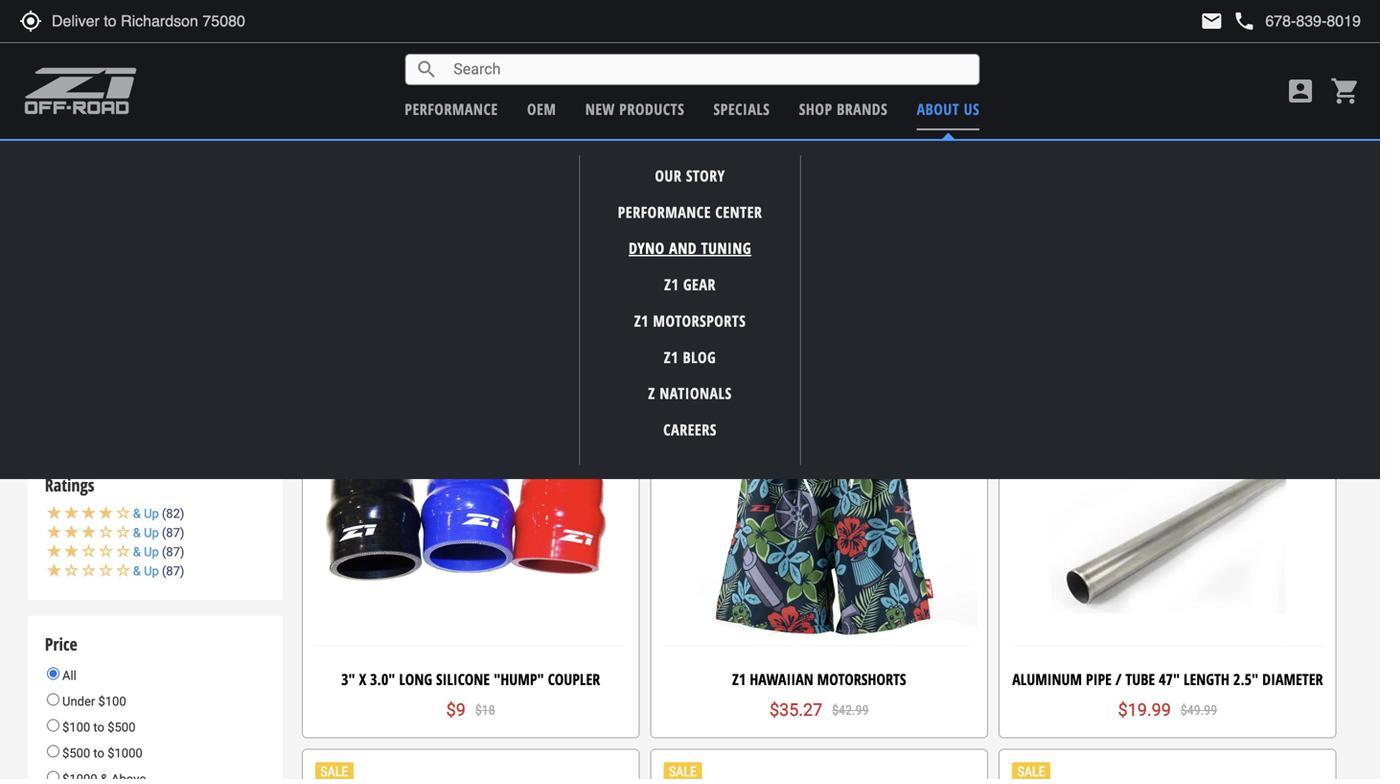 Task type: vqa. For each thing, say whether or not it's contained in the screenshot.


Task type: describe. For each thing, give the bounding box(es) containing it.
2 up from the top
[[144, 526, 159, 540]]

search
[[415, 58, 438, 81]]

oem
[[527, 99, 556, 119]]

"hump" for 2.5" x 3.0" long silicone "hump" coupler
[[848, 290, 898, 311]]

1 & up 87 from the top
[[133, 526, 180, 540]]

3 87 from the top
[[166, 564, 180, 578]]

account_box link
[[1280, 76, 1321, 106]]

z1 motorsports logo image
[[24, 67, 138, 115]]

"hump" for 3" x 3.0" long silicone "hump" coupler
[[494, 669, 544, 689]]

about
[[917, 99, 959, 119]]

2.5" x 3.0" long silicone "hump" coupler
[[684, 290, 954, 311]]

ratings
[[45, 473, 94, 497]]

z1 for z1 blog
[[664, 347, 679, 367]]

z1 for z1 motorsports
[[634, 310, 649, 331]]

coupler for 3" x 3.0" long silicone "hump" coupler
[[548, 669, 600, 689]]

z nationals link
[[648, 383, 732, 404]]

shop brands link
[[799, 99, 888, 119]]

3.0" for long
[[370, 669, 395, 689]]

3" x 3.0" long silicone "hump" coupler
[[341, 669, 600, 689]]

z1 motorsports link
[[634, 310, 746, 331]]

motorsports
[[653, 310, 746, 331]]

careers
[[663, 419, 717, 440]]

Search search field
[[438, 55, 979, 84]]

brands
[[837, 99, 888, 119]]

3.0" for long
[[724, 290, 749, 311]]

shop
[[799, 99, 832, 119]]

z1 for z1 performance
[[45, 121, 60, 144]]

to for $100
[[93, 720, 104, 735]]

under  $100
[[59, 694, 126, 709]]

2 & from the top
[[133, 526, 141, 540]]

coupler for 2.5" x 3.0" long silicone "hump" coupler
[[902, 290, 954, 311]]

story
[[686, 165, 725, 186]]

about us link
[[917, 99, 980, 119]]

pipe
[[1086, 669, 1112, 689]]

aluminum pipe / tube 47" length 2.5" diameter
[[1012, 669, 1323, 689]]

long
[[753, 290, 786, 311]]

z1 blog link
[[664, 347, 716, 367]]

about us
[[917, 99, 980, 119]]

60
[[163, 1, 176, 15]]

82
[[166, 506, 180, 521]]

3 up from the top
[[144, 545, 159, 559]]

(change model)
[[769, 149, 856, 168]]

$1000
[[108, 746, 142, 760]]

my_location
[[19, 10, 42, 33]]

1 up from the top
[[144, 506, 159, 521]]

silicone for long
[[436, 669, 490, 689]]

z1 for z1 gear
[[664, 274, 679, 295]]

mail link
[[1200, 10, 1223, 33]]

z
[[648, 383, 655, 404]]

performance center
[[618, 202, 762, 222]]

(change model) link
[[769, 149, 856, 168]]

$19.99 $49.99
[[1118, 700, 1217, 720]]

z1 motorsports
[[634, 310, 746, 331]]

performance for performance center
[[618, 202, 711, 222]]

z nationals
[[648, 383, 732, 404]]

and
[[669, 238, 697, 258]]

/
[[1115, 669, 1122, 689]]

performance center link
[[618, 202, 762, 222]]

z1 for z1 hawaiian motorshorts
[[732, 669, 746, 689]]

parts
[[127, 0, 156, 15]]

motorshorts
[[817, 669, 906, 689]]

under
[[62, 694, 95, 709]]

phone link
[[1233, 10, 1361, 33]]

mail
[[1200, 10, 1223, 33]]

0 horizontal spatial 2.5"
[[684, 290, 709, 311]]

1 87 from the top
[[166, 526, 180, 540]]

& up 82
[[133, 506, 180, 521]]

3"
[[341, 669, 355, 689]]

z1 performance
[[45, 121, 150, 144]]

1 vertical spatial performance
[[64, 121, 150, 144]]

price
[[45, 633, 77, 656]]

performance link
[[405, 99, 498, 119]]

nationals
[[660, 383, 732, 404]]

50
[[102, 19, 115, 33]]

aluminum
[[1012, 669, 1082, 689]]

performance
[[405, 99, 498, 119]]

$500 to $1000
[[59, 746, 142, 760]]

careers link
[[663, 419, 717, 440]]

blog
[[683, 347, 716, 367]]

mail phone
[[1200, 10, 1256, 33]]

47"
[[1159, 669, 1180, 689]]



Task type: locate. For each thing, give the bounding box(es) containing it.
z1 right my_location
[[52, 18, 66, 33]]

1 vertical spatial 3.0"
[[370, 669, 395, 689]]

2 vertical spatial performance
[[618, 202, 711, 222]]

z1 hawaiian motorshorts
[[732, 669, 906, 689]]

$100 up $100 to $500
[[98, 694, 126, 709]]

all
[[59, 668, 76, 683]]

center
[[715, 202, 762, 222]]

1 vertical spatial "hump"
[[494, 669, 544, 689]]

oem link
[[527, 99, 556, 119]]

0 vertical spatial silicone
[[790, 290, 844, 311]]

long
[[399, 669, 432, 689]]

1 horizontal spatial "hump"
[[848, 290, 898, 311]]

z1 left hawaiian
[[732, 669, 746, 689]]

$9
[[795, 349, 814, 369], [446, 700, 466, 720]]

dyno
[[629, 238, 665, 258]]

$19.99
[[1118, 700, 1171, 720]]

silicone up $9 $18
[[436, 669, 490, 689]]

$500
[[108, 720, 136, 735], [62, 746, 90, 760]]

(change
[[769, 149, 813, 168]]

1 horizontal spatial $9
[[795, 349, 814, 369]]

$49.99
[[1181, 702, 1217, 718]]

our story
[[655, 165, 725, 186]]

3.0"
[[724, 290, 749, 311], [370, 669, 395, 689]]

$35.27 $42.99
[[770, 700, 869, 720]]

x for 3"
[[359, 669, 366, 689]]

$500 down $100 to $500
[[62, 746, 90, 760]]

dyno and tuning link
[[629, 238, 751, 258]]

0 vertical spatial 87
[[166, 526, 180, 540]]

$100
[[98, 694, 126, 709], [62, 720, 90, 735]]

gear inside performance parts 60 z1 gear 50
[[69, 18, 95, 33]]

$100 to $500
[[59, 720, 136, 735]]

2 vertical spatial & up 87
[[133, 564, 180, 578]]

z1 blog
[[664, 347, 716, 367]]

$9 left $18
[[446, 700, 466, 720]]

None radio
[[47, 667, 59, 680], [47, 693, 59, 706], [47, 745, 59, 758], [47, 667, 59, 680], [47, 693, 59, 706], [47, 745, 59, 758]]

z1 down z1 motorsports logo
[[45, 121, 60, 144]]

gear
[[69, 18, 95, 33], [683, 274, 716, 295]]

2 vertical spatial 87
[[166, 564, 180, 578]]

0 vertical spatial "hump"
[[848, 290, 898, 311]]

1 horizontal spatial x
[[713, 290, 720, 311]]

to for $500
[[93, 746, 104, 760]]

1 horizontal spatial 2.5"
[[1233, 669, 1258, 689]]

0 vertical spatial & up 87
[[133, 526, 180, 540]]

hawaiian
[[750, 669, 813, 689]]

phone
[[1233, 10, 1256, 33]]

z1 left blog
[[664, 347, 679, 367]]

2 to from the top
[[93, 746, 104, 760]]

$42.99
[[832, 702, 869, 718]]

to down $100 to $500
[[93, 746, 104, 760]]

$9 $18
[[446, 700, 495, 720]]

account_box
[[1285, 76, 1316, 106]]

0 vertical spatial $100
[[98, 694, 126, 709]]

performance for performance parts 60 z1 gear 50
[[52, 0, 124, 15]]

our
[[655, 165, 682, 186]]

0 horizontal spatial 3.0"
[[370, 669, 395, 689]]

$35.27
[[770, 700, 823, 720]]

$9 for $9 $18
[[446, 700, 466, 720]]

0 horizontal spatial silicone
[[436, 669, 490, 689]]

0 horizontal spatial "hump"
[[494, 669, 544, 689]]

z1 gear
[[664, 274, 716, 295]]

gear up motorsports
[[683, 274, 716, 295]]

0 vertical spatial to
[[93, 720, 104, 735]]

0 horizontal spatial coupler
[[548, 669, 600, 689]]

our story link
[[655, 165, 725, 186]]

performance up 50
[[52, 0, 124, 15]]

1 vertical spatial to
[[93, 746, 104, 760]]

silicone
[[790, 290, 844, 311], [436, 669, 490, 689]]

$9 down 2.5" x 3.0" long silicone "hump" coupler
[[795, 349, 814, 369]]

1 vertical spatial silicone
[[436, 669, 490, 689]]

products
[[619, 99, 684, 119]]

1 & from the top
[[133, 506, 141, 521]]

tuning
[[701, 238, 751, 258]]

performance parts 60 z1 gear 50
[[52, 0, 176, 33]]

0 horizontal spatial x
[[359, 669, 366, 689]]

0 horizontal spatial $9
[[446, 700, 466, 720]]

performance
[[52, 0, 124, 15], [64, 121, 150, 144], [618, 202, 711, 222]]

1 vertical spatial coupler
[[548, 669, 600, 689]]

1 horizontal spatial $100
[[98, 694, 126, 709]]

1 vertical spatial $100
[[62, 720, 90, 735]]

tube
[[1125, 669, 1155, 689]]

1 vertical spatial x
[[359, 669, 366, 689]]

0 horizontal spatial $100
[[62, 720, 90, 735]]

dyno and tuning
[[629, 238, 751, 258]]

1 vertical spatial gear
[[683, 274, 716, 295]]

performance down z1 motorsports logo
[[64, 121, 150, 144]]

1 vertical spatial & up 87
[[133, 545, 180, 559]]

87
[[166, 526, 180, 540], [166, 545, 180, 559], [166, 564, 180, 578]]

silicone for long
[[790, 290, 844, 311]]

$18
[[475, 702, 495, 718]]

0 vertical spatial gear
[[69, 18, 95, 33]]

specials link
[[714, 99, 770, 119]]

model)
[[817, 149, 856, 168]]

x for 2.5"
[[713, 290, 720, 311]]

diameter
[[1262, 669, 1323, 689]]

0 vertical spatial $500
[[108, 720, 136, 735]]

4 up from the top
[[144, 564, 159, 578]]

shop brands
[[799, 99, 888, 119]]

3.0" left long
[[370, 669, 395, 689]]

1 vertical spatial $9
[[446, 700, 466, 720]]

up
[[144, 506, 159, 521], [144, 526, 159, 540], [144, 545, 159, 559], [144, 564, 159, 578]]

z1 left motorsports
[[634, 310, 649, 331]]

3 & up 87 from the top
[[133, 564, 180, 578]]

shopping_cart link
[[1325, 76, 1361, 106]]

$9 for $9
[[795, 349, 814, 369]]

z1 down "and"
[[664, 274, 679, 295]]

silicone right the long
[[790, 290, 844, 311]]

1 horizontal spatial silicone
[[790, 290, 844, 311]]

0 vertical spatial coupler
[[902, 290, 954, 311]]

& up 87
[[133, 526, 180, 540], [133, 545, 180, 559], [133, 564, 180, 578]]

performance down our
[[618, 202, 711, 222]]

1 vertical spatial 87
[[166, 545, 180, 559]]

new products
[[585, 99, 684, 119]]

4 & from the top
[[133, 564, 141, 578]]

$500 up the $1000
[[108, 720, 136, 735]]

1 vertical spatial 2.5"
[[1233, 669, 1258, 689]]

1 horizontal spatial gear
[[683, 274, 716, 295]]

0 vertical spatial 3.0"
[[724, 290, 749, 311]]

0 vertical spatial $9
[[795, 349, 814, 369]]

0 horizontal spatial $500
[[62, 746, 90, 760]]

None radio
[[47, 719, 59, 732], [47, 771, 59, 779], [47, 719, 59, 732], [47, 771, 59, 779]]

1 to from the top
[[93, 720, 104, 735]]

specials
[[714, 99, 770, 119]]

&
[[133, 506, 141, 521], [133, 526, 141, 540], [133, 545, 141, 559], [133, 564, 141, 578]]

0 vertical spatial 2.5"
[[684, 290, 709, 311]]

coupler
[[902, 290, 954, 311], [548, 669, 600, 689]]

z1 inside performance parts 60 z1 gear 50
[[52, 18, 66, 33]]

to up $500 to $1000
[[93, 720, 104, 735]]

new
[[585, 99, 615, 119]]

gear left 50
[[69, 18, 95, 33]]

us
[[964, 99, 980, 119]]

0 vertical spatial performance
[[52, 0, 124, 15]]

new products link
[[585, 99, 684, 119]]

2 & up 87 from the top
[[133, 545, 180, 559]]

0 horizontal spatial gear
[[69, 18, 95, 33]]

0 vertical spatial x
[[713, 290, 720, 311]]

length
[[1184, 669, 1230, 689]]

1 vertical spatial $500
[[62, 746, 90, 760]]

1 horizontal spatial coupler
[[902, 290, 954, 311]]

3 & from the top
[[133, 545, 141, 559]]

3.0" left the long
[[724, 290, 749, 311]]

1 horizontal spatial 3.0"
[[724, 290, 749, 311]]

shopping_cart
[[1330, 76, 1361, 106]]

$100 down under
[[62, 720, 90, 735]]

x
[[713, 290, 720, 311], [359, 669, 366, 689]]

performance inside performance parts 60 z1 gear 50
[[52, 0, 124, 15]]

z1 gear link
[[664, 274, 716, 295]]

1 horizontal spatial $500
[[108, 720, 136, 735]]

2 87 from the top
[[166, 545, 180, 559]]



